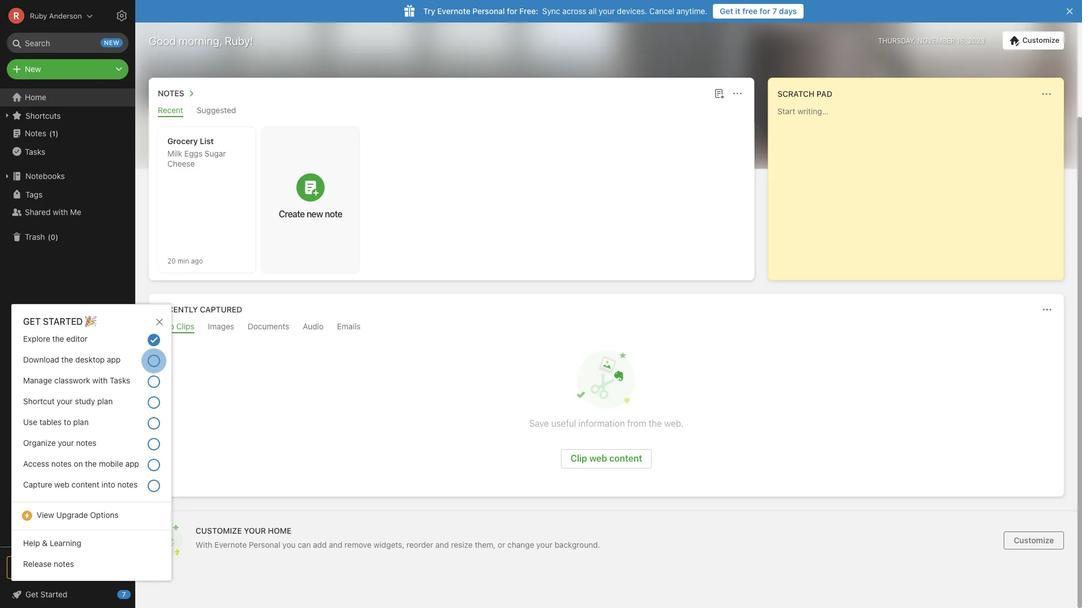 Task type: locate. For each thing, give the bounding box(es) containing it.
them,
[[475, 541, 496, 550]]

across
[[563, 6, 587, 16]]

More actions field
[[730, 86, 746, 101], [1039, 86, 1055, 102], [1039, 302, 1055, 318]]

0 vertical spatial plan
[[97, 397, 113, 406]]

evernote right try
[[437, 6, 471, 16]]

3 dropdown list menu from the top
[[12, 536, 171, 577]]

1 vertical spatial personal
[[249, 541, 280, 550]]

mobile
[[99, 459, 123, 469]]

0 horizontal spatial get
[[25, 590, 38, 600]]

ruby anderson
[[30, 12, 82, 20]]

0 vertical spatial notes
[[158, 89, 184, 98]]

0 vertical spatial )
[[56, 129, 58, 138]]

notes down learning
[[54, 560, 74, 569]]

audio
[[303, 322, 324, 331]]

0 vertical spatial tasks
[[25, 147, 45, 156]]

desktop
[[75, 355, 105, 364]]

1 horizontal spatial and
[[435, 541, 449, 550]]

anytime.
[[677, 6, 708, 16]]

1 vertical spatial upgrade
[[58, 564, 92, 573]]

upgrade inside popup button
[[58, 564, 92, 573]]

plan for use tables to plan
[[73, 418, 89, 427]]

1 vertical spatial new
[[307, 209, 323, 219]]

1
[[52, 129, 56, 138]]

for
[[507, 6, 517, 16], [760, 6, 771, 16]]

your down to
[[58, 439, 74, 448]]

tasks down the notes ( 1 )
[[25, 147, 45, 156]]

( for notes
[[49, 129, 52, 138]]

recently captured button
[[156, 303, 242, 317]]

upgrade down learning
[[58, 564, 92, 573]]

) inside the notes ( 1 )
[[56, 129, 58, 138]]

0 vertical spatial web
[[590, 453, 607, 464]]

upgrade
[[56, 511, 88, 520], [58, 564, 92, 573]]

web right capture at the left of page
[[54, 480, 69, 490]]

0 vertical spatial new
[[104, 39, 120, 47]]

0 vertical spatial get
[[720, 6, 733, 16]]

notes up recent at top left
[[158, 89, 184, 98]]

new inside button
[[307, 209, 323, 219]]

get it free for 7 days button
[[713, 4, 804, 19]]

shortcut
[[23, 397, 55, 406]]

notes right "into"
[[117, 480, 138, 490]]

get inside help and learning task checklist field
[[25, 590, 38, 600]]

more actions image
[[731, 87, 744, 100], [1040, 87, 1054, 101]]

0 horizontal spatial web
[[54, 480, 69, 490]]

upgrade inside dropdown list 'menu'
[[56, 511, 88, 520]]

and left resize at the left
[[435, 541, 449, 550]]

recent tab
[[158, 106, 183, 117]]

( right trash
[[48, 233, 51, 241]]

) inside trash ( 0 )
[[55, 233, 58, 241]]

personal left free:
[[473, 6, 505, 16]]

2 tab list from the top
[[151, 322, 1062, 334]]

1 vertical spatial app
[[125, 459, 139, 469]]

0 vertical spatial app
[[107, 355, 121, 364]]

download the desktop app
[[23, 355, 121, 364]]

0 vertical spatial tab list
[[151, 106, 752, 117]]

1 vertical spatial notes
[[25, 129, 46, 138]]

organize your notes link
[[12, 435, 171, 456]]

dropdown list menu
[[12, 331, 171, 507], [12, 507, 171, 536], [12, 536, 171, 577]]

web clips tab panel
[[149, 334, 1064, 497]]

1 vertical spatial web
[[54, 480, 69, 490]]

( inside the notes ( 1 )
[[49, 129, 52, 138]]

get left it
[[720, 6, 733, 16]]

evernote down customize
[[214, 541, 247, 550]]

with left 'me'
[[53, 208, 68, 217]]

shortcut your study plan
[[23, 397, 113, 406]]

dropdown list menu containing view upgrade options
[[12, 507, 171, 536]]

1 for from the left
[[507, 6, 517, 16]]

note
[[325, 209, 342, 219]]

1 vertical spatial tab list
[[151, 322, 1062, 334]]

help & learning
[[23, 539, 81, 548]]

0 horizontal spatial tasks
[[25, 147, 45, 156]]

background.
[[555, 541, 600, 550]]

for for 7
[[760, 6, 771, 16]]

0 horizontal spatial evernote
[[214, 541, 247, 550]]

1 horizontal spatial web
[[590, 453, 607, 464]]

) for trash
[[55, 233, 58, 241]]

more actions field for recently captured
[[1039, 302, 1055, 318]]

upgrade right "view" on the left bottom of the page
[[56, 511, 88, 520]]

for inside button
[[760, 6, 771, 16]]

ruby!
[[225, 34, 253, 47]]

new
[[104, 39, 120, 47], [307, 209, 323, 219]]

🎉
[[85, 317, 94, 327]]

&
[[42, 539, 48, 548]]

audio tab
[[303, 322, 324, 334]]

1 vertical spatial 7
[[122, 592, 126, 599]]

0 horizontal spatial more actions image
[[731, 87, 744, 100]]

the right on
[[85, 459, 97, 469]]

1 and from the left
[[329, 541, 343, 550]]

0 vertical spatial 7
[[773, 6, 777, 16]]

0 horizontal spatial and
[[329, 541, 343, 550]]

1 horizontal spatial 7
[[773, 6, 777, 16]]

1 vertical spatial get
[[25, 590, 38, 600]]

try
[[423, 6, 435, 16]]

widgets,
[[374, 541, 404, 550]]

1 tab list from the top
[[151, 106, 752, 117]]

1 horizontal spatial with
[[92, 376, 108, 385]]

0 horizontal spatial new
[[104, 39, 120, 47]]

1 horizontal spatial plan
[[97, 397, 113, 406]]

content down access notes on the mobile app link
[[72, 480, 99, 490]]

1 horizontal spatial get
[[720, 6, 733, 16]]

anderson
[[49, 12, 82, 20]]

notes inside button
[[158, 89, 184, 98]]

options
[[90, 511, 119, 520]]

tree
[[0, 89, 135, 547]]

shortcuts
[[25, 111, 61, 120]]

free:
[[520, 6, 538, 16]]

0 vertical spatial evernote
[[437, 6, 471, 16]]

your right change
[[536, 541, 553, 550]]

sugar
[[205, 149, 226, 158]]

( for trash
[[48, 233, 51, 241]]

thursday,
[[878, 37, 916, 45]]

notebooks
[[25, 172, 65, 181]]

1 vertical spatial )
[[55, 233, 58, 241]]

0 vertical spatial customize
[[1023, 36, 1060, 44]]

)
[[56, 129, 58, 138], [55, 233, 58, 241]]

notes left 1
[[25, 129, 46, 138]]

20 min ago
[[167, 257, 203, 265]]

1 vertical spatial tasks
[[110, 376, 130, 385]]

reorder
[[407, 541, 433, 550]]

tasks inside dropdown list 'menu'
[[110, 376, 130, 385]]

) right trash
[[55, 233, 58, 241]]

notes inside tree
[[25, 129, 46, 138]]

with inside tree
[[53, 208, 68, 217]]

manage classwork with tasks
[[23, 376, 130, 385]]

app right desktop
[[107, 355, 121, 364]]

clip web content button
[[561, 450, 652, 469]]

app right mobile
[[125, 459, 139, 469]]

add
[[313, 541, 327, 550]]

the right from
[[649, 419, 662, 429]]

tags button
[[0, 185, 135, 203]]

content inside dropdown list 'menu'
[[72, 480, 99, 490]]

( inside trash ( 0 )
[[48, 233, 51, 241]]

upgrade button
[[7, 557, 129, 579]]

for left free:
[[507, 6, 517, 16]]

get left started
[[25, 590, 38, 600]]

1 vertical spatial (
[[48, 233, 51, 241]]

personal down your
[[249, 541, 280, 550]]

customize
[[1023, 36, 1060, 44], [1014, 536, 1054, 546]]

0 horizontal spatial plan
[[73, 418, 89, 427]]

create
[[279, 209, 305, 219]]

( down shortcuts
[[49, 129, 52, 138]]

save useful information from the web.
[[529, 419, 684, 429]]

1 horizontal spatial new
[[307, 209, 323, 219]]

evernote inside customize your home with evernote personal you can add and remove widgets, reorder and resize them, or change your background.
[[214, 541, 247, 550]]

web clips
[[158, 322, 194, 331]]

Help and Learning task checklist field
[[0, 586, 135, 604]]

1 vertical spatial customize
[[1014, 536, 1054, 546]]

0 vertical spatial content
[[609, 453, 642, 464]]

explore
[[23, 334, 50, 344]]

cancel
[[649, 6, 674, 16]]

capture web content into notes
[[23, 480, 138, 490]]

2 for from the left
[[760, 6, 771, 16]]

with down download the desktop app link
[[92, 376, 108, 385]]

2 dropdown list menu from the top
[[12, 507, 171, 536]]

1 dropdown list menu from the top
[[12, 331, 171, 507]]

for right free
[[760, 6, 771, 16]]

content down from
[[609, 453, 642, 464]]

0 horizontal spatial notes
[[25, 129, 46, 138]]

dropdown list menu containing help & learning
[[12, 536, 171, 577]]

1 vertical spatial with
[[92, 376, 108, 385]]

capture
[[23, 480, 52, 490]]

tasks down download the desktop app link
[[110, 376, 130, 385]]

0 horizontal spatial with
[[53, 208, 68, 217]]

notes left on
[[51, 459, 72, 469]]

learning
[[50, 539, 81, 548]]

tags
[[25, 190, 43, 199]]

1 vertical spatial customize button
[[1004, 532, 1064, 550]]

web inside button
[[590, 453, 607, 464]]

new inside search field
[[104, 39, 120, 47]]

0 vertical spatial with
[[53, 208, 68, 217]]

more actions image inside field
[[1040, 87, 1054, 101]]

capture web content into notes link
[[12, 477, 171, 498]]

clip web content
[[571, 453, 642, 464]]

the
[[52, 334, 64, 344], [61, 355, 73, 364], [649, 419, 662, 429], [85, 459, 97, 469]]

1 horizontal spatial personal
[[473, 6, 505, 16]]

1 horizontal spatial evernote
[[437, 6, 471, 16]]

1 vertical spatial evernote
[[214, 541, 247, 550]]

tab list
[[151, 106, 752, 117], [151, 322, 1062, 334]]

0 horizontal spatial content
[[72, 480, 99, 490]]

7 left click to collapse icon
[[122, 592, 126, 599]]

grocery
[[167, 137, 198, 146]]

1 vertical spatial content
[[72, 480, 99, 490]]

tree containing home
[[0, 89, 135, 547]]

1 ) from the top
[[56, 129, 58, 138]]

(
[[49, 129, 52, 138], [48, 233, 51, 241]]

suggested tab
[[197, 106, 236, 117]]

tab list containing recent
[[151, 106, 752, 117]]

tab list containing web clips
[[151, 322, 1062, 334]]

1 horizontal spatial tasks
[[110, 376, 130, 385]]

documents
[[248, 322, 289, 331]]

and right add
[[329, 541, 343, 550]]

resize
[[451, 541, 473, 550]]

new down settings image
[[104, 39, 120, 47]]

content
[[609, 453, 642, 464], [72, 480, 99, 490]]

and
[[329, 541, 343, 550], [435, 541, 449, 550]]

home link
[[0, 89, 135, 107]]

you
[[282, 541, 296, 550]]

get inside button
[[720, 6, 733, 16]]

web
[[590, 453, 607, 464], [54, 480, 69, 490]]

Search text field
[[15, 33, 121, 53]]

0 horizontal spatial 7
[[122, 592, 126, 599]]

app
[[107, 355, 121, 364], [125, 459, 139, 469]]

plan right to
[[73, 418, 89, 427]]

content inside button
[[609, 453, 642, 464]]

personal
[[473, 6, 505, 16], [249, 541, 280, 550]]

1 vertical spatial plan
[[73, 418, 89, 427]]

it
[[735, 6, 741, 16]]

plan right 'study'
[[97, 397, 113, 406]]

0 vertical spatial upgrade
[[56, 511, 88, 520]]

scratch
[[778, 89, 815, 99]]

plan for shortcut your study plan
[[97, 397, 113, 406]]

create new note
[[279, 209, 342, 219]]

started
[[41, 590, 67, 600]]

your inside customize your home with evernote personal you can add and remove widgets, reorder and resize them, or change your background.
[[536, 541, 553, 550]]

0 vertical spatial (
[[49, 129, 52, 138]]

home
[[268, 526, 292, 536]]

new search field
[[15, 33, 123, 53]]

new left note
[[307, 209, 323, 219]]

tab list for notes
[[151, 106, 752, 117]]

7 left days
[[773, 6, 777, 16]]

2 ) from the top
[[55, 233, 58, 241]]

notes ( 1 )
[[25, 129, 58, 138]]

1 horizontal spatial content
[[609, 453, 642, 464]]

0 horizontal spatial for
[[507, 6, 517, 16]]

classwork
[[54, 376, 90, 385]]

release notes
[[23, 560, 74, 569]]

grocery list milk eggs sugar cheese
[[167, 137, 226, 169]]

0 horizontal spatial personal
[[249, 541, 280, 550]]

web right 'clip'
[[590, 453, 607, 464]]

1 horizontal spatial notes
[[158, 89, 184, 98]]

1 horizontal spatial more actions image
[[1040, 87, 1054, 101]]

) down shortcuts button
[[56, 129, 58, 138]]

your
[[599, 6, 615, 16], [57, 397, 73, 406], [58, 439, 74, 448], [536, 541, 553, 550]]

1 horizontal spatial for
[[760, 6, 771, 16]]

new
[[25, 65, 41, 74]]



Task type: describe. For each thing, give the bounding box(es) containing it.
can
[[298, 541, 311, 550]]

scratch pad
[[778, 89, 833, 99]]

devices.
[[617, 6, 647, 16]]

get for get started
[[25, 590, 38, 600]]

home
[[25, 93, 46, 102]]

7 inside button
[[773, 6, 777, 16]]

help
[[23, 539, 40, 548]]

tables
[[39, 418, 62, 427]]

access notes on the mobile app
[[23, 459, 139, 469]]

get
[[23, 317, 41, 327]]

morning,
[[179, 34, 222, 47]]

Start writing… text field
[[778, 107, 1063, 271]]

0
[[51, 233, 55, 241]]

notes for notes ( 1 )
[[25, 129, 46, 138]]

view upgrade options link
[[12, 507, 171, 526]]

sync
[[542, 6, 560, 16]]

free
[[743, 6, 758, 16]]

all
[[589, 6, 597, 16]]

expand notebooks image
[[3, 172, 12, 181]]

to
[[64, 418, 71, 427]]

dropdown list menu containing explore the editor
[[12, 331, 171, 507]]

scratch pad button
[[775, 87, 833, 101]]

release notes link
[[12, 556, 171, 577]]

organize your notes
[[23, 439, 96, 448]]

clips
[[176, 322, 194, 331]]

0 horizontal spatial app
[[107, 355, 121, 364]]

editor
[[66, 334, 88, 344]]

from
[[627, 419, 646, 429]]

recently
[[158, 305, 198, 315]]

explore the editor link
[[12, 331, 171, 352]]

clip
[[571, 453, 587, 464]]

your right all
[[599, 6, 615, 16]]

good
[[149, 34, 176, 47]]

notes button
[[156, 87, 198, 100]]

web for capture
[[54, 480, 69, 490]]

with
[[196, 541, 212, 550]]

emails tab
[[337, 322, 361, 334]]

personal inside customize your home with evernote personal you can add and remove widgets, reorder and resize them, or change your background.
[[249, 541, 280, 550]]

change
[[507, 541, 534, 550]]

1 horizontal spatial app
[[125, 459, 139, 469]]

customize your home with evernote personal you can add and remove widgets, reorder and resize them, or change your background.
[[196, 526, 600, 550]]

good morning, ruby!
[[149, 34, 253, 47]]

new button
[[7, 59, 129, 79]]

web for clip
[[590, 453, 607, 464]]

get it free for 7 days
[[720, 6, 797, 16]]

try evernote personal for free: sync across all your devices. cancel anytime.
[[423, 6, 708, 16]]

the up classwork
[[61, 355, 73, 364]]

settings image
[[115, 9, 129, 23]]

notes for notes
[[158, 89, 184, 98]]

) for notes
[[56, 129, 58, 138]]

explore the editor
[[23, 334, 88, 344]]

recently captured
[[158, 305, 242, 315]]

download
[[23, 355, 59, 364]]

shared
[[25, 208, 51, 217]]

access notes on the mobile app link
[[12, 456, 171, 477]]

manage classwork with tasks link
[[12, 373, 171, 393]]

for for free:
[[507, 6, 517, 16]]

your left 'study'
[[57, 397, 73, 406]]

me
[[70, 208, 81, 217]]

notebooks link
[[0, 167, 135, 185]]

shortcut your study plan link
[[12, 393, 171, 414]]

milk
[[167, 149, 182, 158]]

tab list for recently captured
[[151, 322, 1062, 334]]

more actions image
[[1041, 303, 1054, 317]]

0 vertical spatial customize button
[[1003, 32, 1064, 50]]

thursday, november 16, 2023
[[878, 37, 985, 45]]

Account field
[[0, 5, 93, 27]]

get started
[[25, 590, 67, 600]]

content for capture
[[72, 480, 99, 490]]

shortcuts button
[[0, 107, 135, 125]]

organize
[[23, 439, 56, 448]]

web clips tab
[[158, 322, 194, 334]]

documents tab
[[248, 322, 289, 334]]

on
[[74, 459, 83, 469]]

ago
[[191, 257, 203, 265]]

recent
[[158, 106, 183, 115]]

list
[[200, 137, 214, 146]]

study
[[75, 397, 95, 406]]

recent tab panel
[[149, 117, 755, 281]]

notes down use tables to plan link
[[76, 439, 96, 448]]

more actions field for scratch pad
[[1039, 86, 1055, 102]]

your
[[244, 526, 266, 536]]

view
[[37, 511, 54, 520]]

content for clip
[[609, 453, 642, 464]]

pad
[[817, 89, 833, 99]]

get for get it free for 7 days
[[720, 6, 733, 16]]

view upgrade options
[[37, 511, 119, 520]]

the down get started 🎉
[[52, 334, 64, 344]]

cheese
[[167, 159, 195, 169]]

images tab
[[208, 322, 234, 334]]

trash ( 0 )
[[25, 233, 58, 242]]

click to collapse image
[[131, 588, 140, 601]]

tasks button
[[0, 143, 135, 161]]

access
[[23, 459, 49, 469]]

save
[[529, 419, 549, 429]]

use
[[23, 418, 37, 427]]

emails
[[337, 322, 361, 331]]

release
[[23, 560, 52, 569]]

2 and from the left
[[435, 541, 449, 550]]

images
[[208, 322, 234, 331]]

november
[[918, 37, 955, 45]]

7 inside help and learning task checklist field
[[122, 592, 126, 599]]

0 vertical spatial personal
[[473, 6, 505, 16]]

shared with me link
[[0, 203, 135, 222]]

min
[[178, 257, 189, 265]]

tasks inside button
[[25, 147, 45, 156]]

trash
[[25, 233, 45, 242]]

use tables to plan
[[23, 418, 89, 427]]

create new note button
[[262, 127, 359, 273]]

2023
[[968, 37, 985, 45]]

the inside web clips tab panel
[[649, 419, 662, 429]]



Task type: vqa. For each thing, say whether or not it's contained in the screenshot.
View Upgrade Options link
yes



